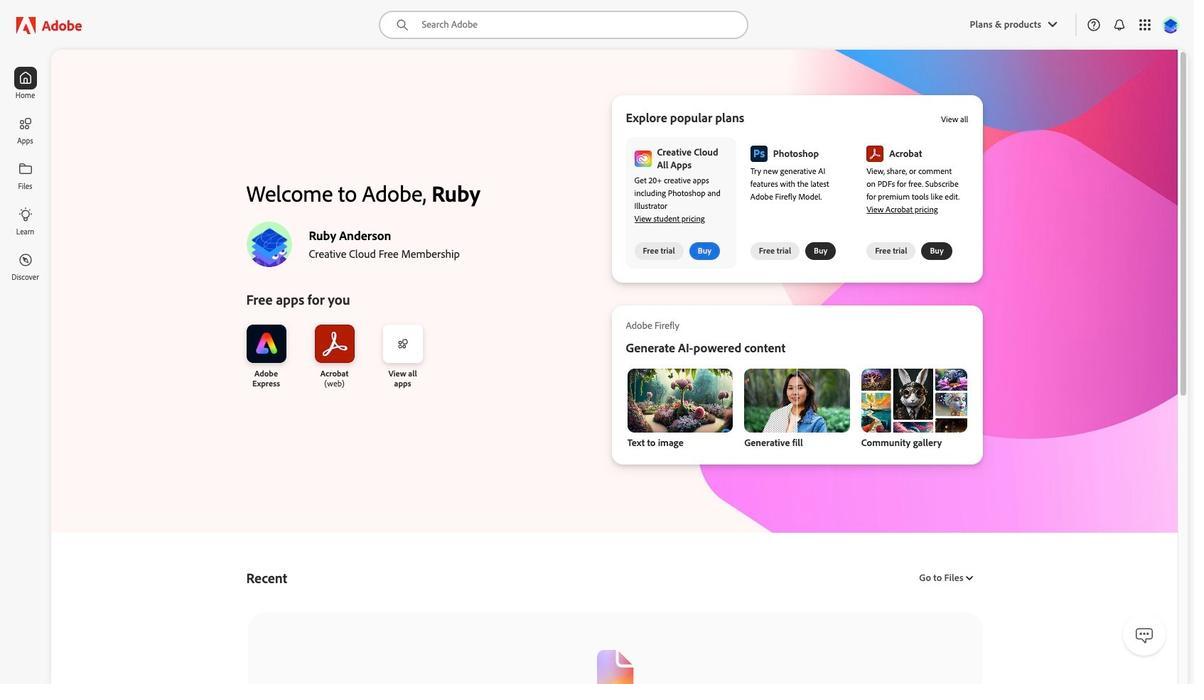 Task type: locate. For each thing, give the bounding box(es) containing it.
Search Adobe search field
[[379, 11, 749, 39]]

text to image image
[[628, 369, 733, 433]]

go to files image
[[964, 575, 973, 581]]

acrobat image
[[867, 146, 884, 162], [315, 325, 355, 363]]

community gallery image
[[862, 369, 968, 433]]

acrobat image inside the apps to try element
[[867, 146, 884, 162]]

0 vertical spatial acrobat image
[[867, 146, 884, 162]]

1 vertical spatial acrobat image
[[315, 325, 355, 363]]

1 horizontal spatial acrobat image
[[867, 146, 884, 162]]



Task type: describe. For each thing, give the bounding box(es) containing it.
photoshop image
[[751, 146, 768, 162]]

0 horizontal spatial acrobat image
[[315, 325, 355, 363]]

creative cloud all apps image
[[635, 151, 652, 167]]

adobe express image
[[246, 325, 286, 363]]

generative fill image
[[745, 369, 851, 433]]

apps to try element
[[612, 95, 983, 283]]

view more image
[[397, 339, 409, 350]]



Task type: vqa. For each thing, say whether or not it's contained in the screenshot.
Of
no



